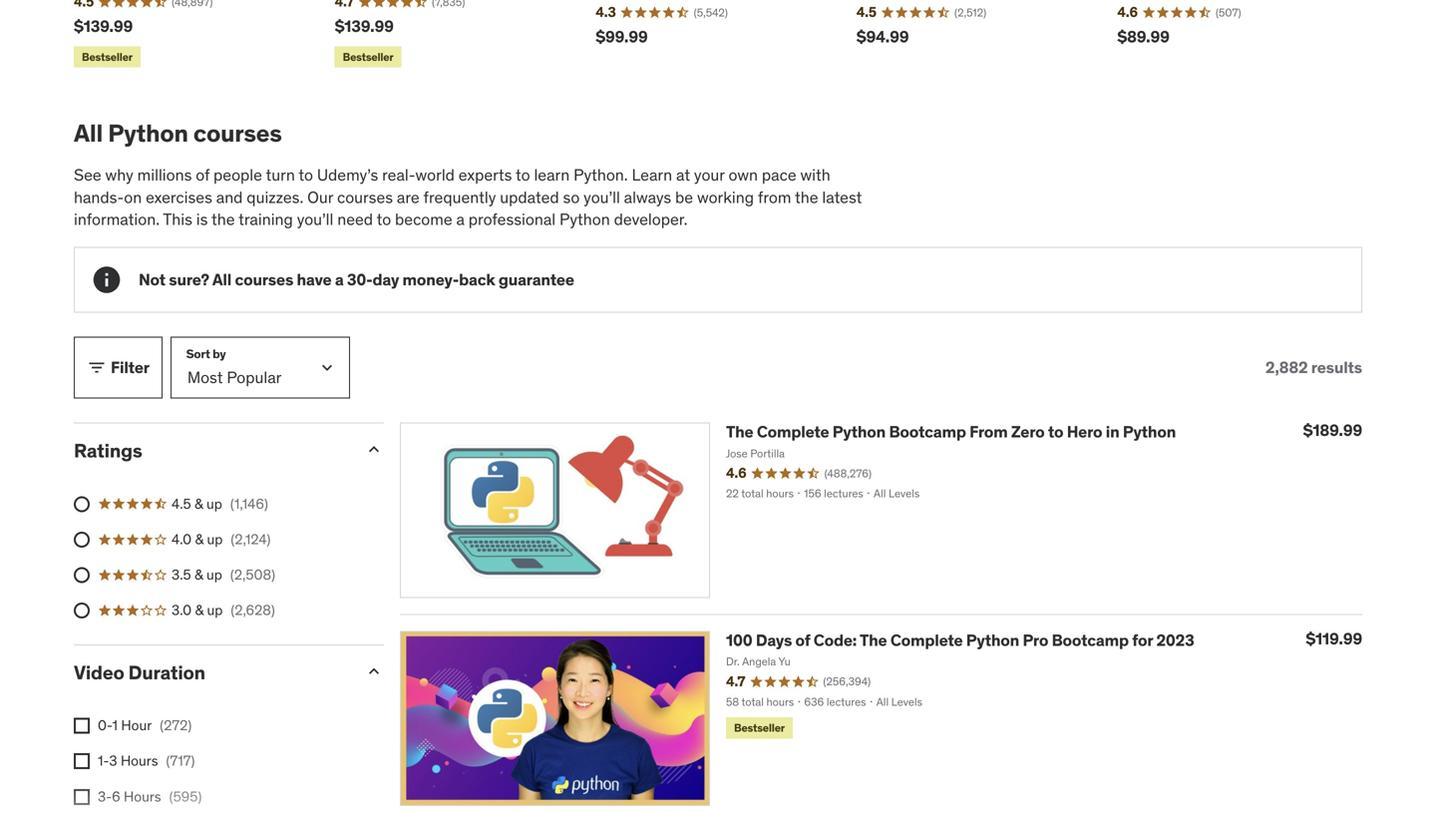 Task type: vqa. For each thing, say whether or not it's contained in the screenshot.
top you'll
yes



Task type: locate. For each thing, give the bounding box(es) containing it.
1 vertical spatial the
[[212, 209, 235, 230]]

up right 3.0
[[207, 601, 223, 619]]

1 vertical spatial small image
[[364, 440, 384, 460]]

0 vertical spatial complete
[[757, 422, 830, 442]]

a inside see why millions of people turn to udemy's real-world experts to learn python. learn at your own pace with hands-on exercises and quizzes. our courses are frequently updated so you'll always be working from the latest information. this is the training you'll need to become a professional python developer.
[[456, 209, 465, 230]]

use css to create beautifully styled sites
[[403, 14, 638, 31]]

4.5 & up (1,146)
[[172, 495, 268, 513]]

xsmall image
[[74, 718, 90, 734], [74, 753, 90, 769], [74, 789, 90, 805]]

1 vertical spatial you'll
[[297, 209, 334, 230]]

1 vertical spatial bootcamp
[[1052, 630, 1129, 650]]

2,882 results status
[[1266, 357, 1363, 378]]

1 horizontal spatial the
[[795, 187, 819, 207]]

all right sure?
[[212, 269, 232, 290]]

of right the days
[[796, 630, 811, 650]]

a left 30-
[[335, 269, 344, 290]]

always
[[624, 187, 672, 207]]

courses left have
[[235, 269, 293, 290]]

1 vertical spatial xsmall image
[[74, 753, 90, 769]]

of up exercises
[[196, 165, 210, 185]]

0 horizontal spatial all
[[74, 118, 103, 148]]

up for 4.0 & up
[[207, 530, 223, 548]]

0 vertical spatial you'll
[[584, 187, 620, 207]]

& right 4.5
[[195, 495, 203, 513]]

hero
[[1067, 422, 1103, 442]]

up right '4.0' on the left of the page
[[207, 530, 223, 548]]

up
[[207, 495, 222, 513], [207, 530, 223, 548], [207, 566, 222, 584], [207, 601, 223, 619]]

bootcamp left from
[[889, 422, 967, 442]]

4 up from the top
[[207, 601, 223, 619]]

bootcamp left for
[[1052, 630, 1129, 650]]

the
[[726, 422, 754, 442], [860, 630, 887, 650]]

hours
[[121, 752, 158, 770], [124, 787, 161, 805]]

xsmall image left 3-
[[74, 789, 90, 805]]

0 vertical spatial of
[[196, 165, 210, 185]]

duration
[[128, 660, 205, 684]]

a
[[456, 209, 465, 230], [335, 269, 344, 290]]

0 horizontal spatial a
[[335, 269, 344, 290]]

$119.99
[[1306, 628, 1363, 649]]

exercises
[[146, 187, 212, 207]]

0 vertical spatial bootcamp
[[889, 422, 967, 442]]

hours right 6
[[124, 787, 161, 805]]

a down frequently
[[456, 209, 465, 230]]

0 horizontal spatial of
[[196, 165, 210, 185]]

bestseller
[[82, 50, 133, 64]]

use
[[403, 14, 426, 31]]

python.
[[574, 165, 628, 185]]

$189.99
[[1304, 420, 1363, 441]]

100 days of code: the complete python pro bootcamp for 2023
[[726, 630, 1195, 650]]

video duration button
[[74, 660, 348, 684]]

courses up people
[[193, 118, 282, 148]]

bootcamp
[[889, 422, 967, 442], [1052, 630, 1129, 650]]

courses
[[193, 118, 282, 148], [337, 187, 393, 207], [235, 269, 293, 290]]

to right turn at the top
[[299, 165, 313, 185]]

from
[[970, 422, 1008, 442]]

1 up from the top
[[207, 495, 222, 513]]

1 xsmall image from the top
[[74, 718, 90, 734]]

of
[[196, 165, 210, 185], [796, 630, 811, 650]]

3-
[[98, 787, 112, 805]]

1 vertical spatial of
[[796, 630, 811, 650]]

2023
[[1157, 630, 1195, 650]]

millions
[[137, 165, 192, 185]]

xsmall image left 1-
[[74, 753, 90, 769]]

& right '3.5'
[[195, 566, 203, 584]]

3.0 & up (2,628)
[[172, 601, 275, 619]]

2 xsmall image from the top
[[74, 753, 90, 769]]

to right css
[[456, 14, 468, 31]]

hours right 3
[[121, 752, 158, 770]]

0 vertical spatial a
[[456, 209, 465, 230]]

learn
[[534, 165, 570, 185]]

0 vertical spatial small image
[[87, 358, 107, 378]]

all
[[74, 118, 103, 148], [212, 269, 232, 290]]

up right 4.5
[[207, 495, 222, 513]]

0 horizontal spatial you'll
[[297, 209, 334, 230]]

is
[[196, 209, 208, 230]]

0 vertical spatial xsmall image
[[74, 718, 90, 734]]

xsmall image left 0-
[[74, 718, 90, 734]]

0 vertical spatial all
[[74, 118, 103, 148]]

to
[[456, 14, 468, 31], [299, 165, 313, 185], [516, 165, 530, 185], [377, 209, 391, 230], [1048, 422, 1064, 442]]

2 vertical spatial xsmall image
[[74, 789, 90, 805]]

30-
[[347, 269, 373, 290]]

you'll down python.
[[584, 187, 620, 207]]

0 horizontal spatial small image
[[87, 358, 107, 378]]

courses up need
[[337, 187, 393, 207]]

the right is
[[212, 209, 235, 230]]

in
[[1106, 422, 1120, 442]]

3 xsmall image from the top
[[74, 789, 90, 805]]

1 horizontal spatial complete
[[891, 630, 963, 650]]

python
[[108, 118, 188, 148], [560, 209, 610, 230], [833, 422, 886, 442], [1123, 422, 1176, 442], [967, 630, 1020, 650]]

1 horizontal spatial the
[[860, 630, 887, 650]]

0 horizontal spatial bootcamp
[[889, 422, 967, 442]]

sites
[[611, 14, 638, 31]]

0 vertical spatial the
[[726, 422, 754, 442]]

1 & from the top
[[195, 495, 203, 513]]

1 vertical spatial a
[[335, 269, 344, 290]]

1 horizontal spatial of
[[796, 630, 811, 650]]

up right '3.5'
[[207, 566, 222, 584]]

& right 3.0
[[195, 601, 204, 619]]

1 vertical spatial hours
[[124, 787, 161, 805]]

small image
[[87, 358, 107, 378], [364, 440, 384, 460]]

0 vertical spatial hours
[[121, 752, 158, 770]]

1 horizontal spatial all
[[212, 269, 232, 290]]

1 horizontal spatial small image
[[364, 440, 384, 460]]

the down with on the top of page
[[795, 187, 819, 207]]

hands-
[[74, 187, 124, 207]]

not sure? all courses have a 30-day money-back guarantee
[[139, 269, 574, 290]]

quizzes.
[[247, 187, 304, 207]]

sure?
[[169, 269, 209, 290]]

xsmall image for 1-
[[74, 753, 90, 769]]

money-
[[403, 269, 459, 290]]

you'll down our
[[297, 209, 334, 230]]

0 horizontal spatial the
[[726, 422, 754, 442]]

zero
[[1012, 422, 1045, 442]]

all up see
[[74, 118, 103, 148]]

why
[[105, 165, 133, 185]]

2 & from the top
[[195, 530, 204, 548]]

up for 4.5 & up
[[207, 495, 222, 513]]

3 up from the top
[[207, 566, 222, 584]]

real-
[[382, 165, 416, 185]]

you'll
[[584, 187, 620, 207], [297, 209, 334, 230]]

1-3 hours (717)
[[98, 752, 195, 770]]

small image inside filter button
[[87, 358, 107, 378]]

xsmall image for 3-
[[74, 789, 90, 805]]

back
[[459, 269, 495, 290]]

your
[[694, 165, 725, 185]]

the complete python bootcamp from zero to hero in python link
[[726, 422, 1176, 442]]

3 & from the top
[[195, 566, 203, 584]]

of inside see why millions of people turn to udemy's real-world experts to learn python. learn at your own pace with hands-on exercises and quizzes. our courses are frequently updated so you'll always be working from the latest information. this is the training you'll need to become a professional python developer.
[[196, 165, 210, 185]]

1 vertical spatial courses
[[337, 187, 393, 207]]

1 horizontal spatial a
[[456, 209, 465, 230]]

experts
[[459, 165, 512, 185]]

xsmall image for 0-
[[74, 718, 90, 734]]

2 up from the top
[[207, 530, 223, 548]]

from
[[758, 187, 792, 207]]

the
[[795, 187, 819, 207], [212, 209, 235, 230]]

0 vertical spatial the
[[795, 187, 819, 207]]

& right '4.0' on the left of the page
[[195, 530, 204, 548]]

100 days of code: the complete python pro bootcamp for 2023 link
[[726, 630, 1195, 650]]

4 & from the top
[[195, 601, 204, 619]]

0-1 hour (272)
[[98, 716, 192, 734]]

our
[[307, 187, 333, 207]]

&
[[195, 495, 203, 513], [195, 530, 204, 548], [195, 566, 203, 584], [195, 601, 204, 619]]

1 vertical spatial the
[[860, 630, 887, 650]]



Task type: describe. For each thing, give the bounding box(es) containing it.
(1,146)
[[230, 495, 268, 513]]

so
[[563, 187, 580, 207]]

day
[[373, 269, 399, 290]]

world
[[416, 165, 455, 185]]

days
[[756, 630, 792, 650]]

frequently
[[424, 187, 496, 207]]

for
[[1133, 630, 1154, 650]]

4.0
[[172, 530, 192, 548]]

code:
[[814, 630, 857, 650]]

the complete python bootcamp from zero to hero in python
[[726, 422, 1176, 442]]

and
[[216, 187, 243, 207]]

1 vertical spatial all
[[212, 269, 232, 290]]

(272)
[[160, 716, 192, 734]]

filter button
[[74, 337, 162, 399]]

hours for 1-3 hours
[[121, 752, 158, 770]]

& for 4.5
[[195, 495, 203, 513]]

information.
[[74, 209, 160, 230]]

xsmall image
[[374, 14, 389, 32]]

on
[[124, 187, 142, 207]]

1 horizontal spatial bootcamp
[[1052, 630, 1129, 650]]

all python courses
[[74, 118, 282, 148]]

(717)
[[166, 752, 195, 770]]

up for 3.5 & up
[[207, 566, 222, 584]]

guarantee
[[499, 269, 574, 290]]

1 vertical spatial complete
[[891, 630, 963, 650]]

ratings
[[74, 439, 142, 463]]

professional
[[469, 209, 556, 230]]

courses inside see why millions of people turn to udemy's real-world experts to learn python. learn at your own pace with hands-on exercises and quizzes. our courses are frequently updated so you'll always be working from the latest information. this is the training you'll need to become a professional python developer.
[[337, 187, 393, 207]]

see
[[74, 165, 101, 185]]

css
[[429, 14, 454, 31]]

100
[[726, 630, 753, 650]]

udemy's
[[317, 165, 378, 185]]

latest
[[822, 187, 862, 207]]

python inside see why millions of people turn to udemy's real-world experts to learn python. learn at your own pace with hands-on exercises and quizzes. our courses are frequently updated so you'll always be working from the latest information. this is the training you'll need to become a professional python developer.
[[560, 209, 610, 230]]

people
[[214, 165, 262, 185]]

are
[[397, 187, 420, 207]]

2,882
[[1266, 357, 1308, 378]]

have
[[297, 269, 332, 290]]

0 horizontal spatial complete
[[757, 422, 830, 442]]

6
[[112, 787, 120, 805]]

not
[[139, 269, 166, 290]]

4.0 & up (2,124)
[[172, 530, 271, 548]]

4.5
[[172, 495, 191, 513]]

& for 3.0
[[195, 601, 204, 619]]

own
[[729, 165, 758, 185]]

become
[[395, 209, 453, 230]]

48897 reviews element
[[172, 0, 213, 10]]

this
[[163, 209, 192, 230]]

with
[[801, 165, 831, 185]]

working
[[697, 187, 754, 207]]

hour
[[121, 716, 152, 734]]

see why millions of people turn to udemy's real-world experts to learn python. learn at your own pace with hands-on exercises and quizzes. our courses are frequently updated so you'll always be working from the latest information. this is the training you'll need to become a professional python developer.
[[74, 165, 862, 230]]

(2,124)
[[231, 530, 271, 548]]

turn
[[266, 165, 295, 185]]

be
[[675, 187, 694, 207]]

1-
[[98, 752, 109, 770]]

2,882 results
[[1266, 357, 1363, 378]]

results
[[1312, 357, 1363, 378]]

0-
[[98, 716, 112, 734]]

video duration
[[74, 660, 205, 684]]

need
[[337, 209, 373, 230]]

to right zero
[[1048, 422, 1064, 442]]

small image
[[364, 661, 384, 681]]

2 vertical spatial courses
[[235, 269, 293, 290]]

(2,508)
[[230, 566, 275, 584]]

to up updated
[[516, 165, 530, 185]]

pro
[[1023, 630, 1049, 650]]

up for 3.0 & up
[[207, 601, 223, 619]]

video
[[74, 660, 124, 684]]

updated
[[500, 187, 559, 207]]

hours for 3-6 hours
[[124, 787, 161, 805]]

learn
[[632, 165, 673, 185]]

3.0
[[172, 601, 192, 619]]

3.5
[[172, 566, 191, 584]]

& for 3.5
[[195, 566, 203, 584]]

ratings button
[[74, 439, 348, 463]]

1
[[112, 716, 118, 734]]

to right need
[[377, 209, 391, 230]]

3.5 & up (2,508)
[[172, 566, 275, 584]]

0 horizontal spatial the
[[212, 209, 235, 230]]

3
[[109, 752, 117, 770]]

filter
[[111, 357, 150, 378]]

0 vertical spatial courses
[[193, 118, 282, 148]]

pace
[[762, 165, 797, 185]]

(2,628)
[[231, 601, 275, 619]]

1 horizontal spatial you'll
[[584, 187, 620, 207]]

(595)
[[169, 787, 202, 805]]

training
[[239, 209, 293, 230]]

& for 4.0
[[195, 530, 204, 548]]

$139.99
[[74, 16, 133, 36]]

beautifully
[[510, 14, 570, 31]]

developer.
[[614, 209, 688, 230]]

at
[[676, 165, 690, 185]]

create
[[471, 14, 507, 31]]



